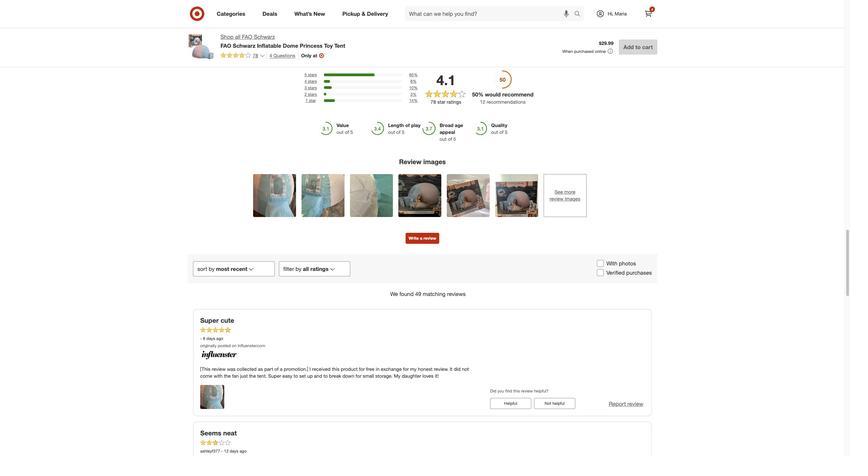 Task type: locate. For each thing, give the bounding box(es) containing it.
0 vertical spatial a
[[420, 236, 422, 241]]

- 8 days ago
[[200, 336, 223, 341]]

% down 65 %
[[413, 79, 417, 84]]

review right write
[[424, 236, 436, 241]]

the down "was"
[[224, 373, 231, 379]]

4 down inflatable
[[270, 53, 272, 58]]

12
[[480, 99, 485, 105], [224, 449, 229, 454]]

1 horizontal spatial the
[[249, 373, 256, 379]]

for left small
[[356, 373, 361, 379]]

days down neat
[[230, 449, 239, 454]]

deals link
[[257, 6, 286, 21]]

10
[[409, 85, 414, 90]]

review
[[550, 196, 564, 202], [424, 236, 436, 241], [212, 366, 226, 372], [521, 389, 533, 394], [628, 401, 643, 408]]

of down "appeal"
[[448, 136, 452, 142]]

0 vertical spatial 12
[[480, 99, 485, 105]]

for left my
[[403, 366, 409, 372]]

ratings down '4.1' on the top right
[[447, 99, 461, 105]]

3 stars
[[305, 85, 317, 90]]

0 vertical spatial 8
[[410, 79, 413, 84]]

2 horizontal spatial 4
[[651, 7, 653, 11]]

% for 50
[[478, 91, 484, 98]]

to inside button
[[635, 44, 641, 50]]

recent
[[231, 265, 247, 272]]

0 vertical spatial this
[[332, 366, 340, 372]]

What can we help you find? suggestions appear below search field
[[405, 6, 576, 21]]

schwarz up 78 link
[[233, 42, 255, 49]]

2 horizontal spatial to
[[635, 44, 641, 50]]

0 horizontal spatial to
[[294, 373, 298, 379]]

of right part at the left of page
[[274, 366, 279, 372]]

Verified purchases checkbox
[[597, 269, 604, 276]]

super inside [this review was collected as part of a promotion.] i received this product for free in exchange for my honest review. it did not come with the fan just the tent. super easy to set up and to break down for small storage. my daughter loves it!
[[268, 373, 281, 379]]

product
[[341, 366, 358, 372]]

0 horizontal spatial 8
[[203, 336, 205, 341]]

1 horizontal spatial by
[[296, 265, 301, 272]]

1 horizontal spatial 8
[[410, 79, 413, 84]]

0 vertical spatial days
[[206, 336, 215, 341]]

1 vertical spatial ratings
[[310, 265, 329, 272]]

stars up 3 stars
[[308, 79, 317, 84]]

0 horizontal spatial the
[[224, 373, 231, 379]]

ratings right filter
[[310, 265, 329, 272]]

1 vertical spatial 12
[[224, 449, 229, 454]]

3 %
[[410, 92, 417, 97]]

0 horizontal spatial 3
[[305, 85, 307, 90]]

3 for 3 %
[[410, 92, 413, 97]]

1 horizontal spatial this
[[513, 389, 520, 394]]

&
[[362, 10, 365, 17]]

5
[[305, 72, 307, 77], [350, 129, 353, 135], [402, 129, 405, 135], [505, 129, 508, 135], [453, 136, 456, 142]]

report review
[[609, 401, 643, 408]]

- right ashleyf377
[[221, 449, 223, 454]]

of down value at the left top of the page
[[345, 129, 349, 135]]

stars for 5 stars
[[308, 72, 317, 77]]

ago right ashleyf377
[[240, 449, 247, 454]]

sort by most recent
[[198, 265, 247, 272]]

all right filter
[[303, 265, 309, 272]]

with
[[214, 373, 223, 379]]

78 right the 14 %
[[431, 99, 436, 105]]

not
[[545, 401, 551, 406]]

0 horizontal spatial fao
[[221, 42, 231, 49]]

cute
[[221, 316, 234, 324]]

review up the "with"
[[212, 366, 226, 372]]

0 horizontal spatial this
[[332, 366, 340, 372]]

0 vertical spatial -
[[200, 336, 202, 341]]

3 up the 2
[[305, 85, 307, 90]]

days up "originally"
[[206, 336, 215, 341]]

report
[[609, 401, 626, 408]]

0 horizontal spatial by
[[209, 265, 215, 272]]

[this review was collected as part of a promotion.] i received this product for free in exchange for my honest review. it did not come with the fan just the tent. super easy to set up and to break down for small storage. my daughter loves it!
[[200, 366, 469, 379]]

% down 3 %
[[414, 98, 418, 103]]

recommend
[[502, 91, 534, 98]]

0 vertical spatial 4
[[651, 7, 653, 11]]

verified
[[607, 269, 625, 276]]

1 horizontal spatial all
[[303, 265, 309, 272]]

2 stars from the top
[[308, 79, 317, 84]]

delivery
[[367, 10, 388, 17]]

0 horizontal spatial 12
[[224, 449, 229, 454]]

0 horizontal spatial all
[[235, 33, 240, 40]]

1 vertical spatial images
[[565, 196, 580, 202]]

guest review image 4 of 12, zoom in image
[[398, 174, 441, 217]]

found
[[400, 291, 414, 298]]

appeal
[[440, 129, 455, 135]]

guest review image 3 of 12, zoom in image
[[350, 174, 393, 217]]

0 vertical spatial ago
[[216, 336, 223, 341]]

% for 10
[[414, 85, 418, 90]]

see more review images button
[[544, 174, 587, 217]]

1 horizontal spatial a
[[420, 236, 422, 241]]

0 vertical spatial 3
[[305, 85, 307, 90]]

add
[[624, 44, 634, 50]]

see
[[555, 189, 563, 195]]

ago up posted on the left bottom of page
[[216, 336, 223, 341]]

1 horizontal spatial -
[[221, 449, 223, 454]]

0 horizontal spatial 78
[[253, 53, 258, 58]]

seems neat
[[200, 429, 237, 437]]

stars for 4 stars
[[308, 79, 317, 84]]

1 vertical spatial ago
[[240, 449, 247, 454]]

honest
[[418, 366, 433, 372]]

1 horizontal spatial 3
[[410, 92, 413, 97]]

out inside length of play out of 5
[[388, 129, 395, 135]]

3 stars from the top
[[308, 85, 317, 90]]

shop all fao schwarz fao schwarz inflatable dome princess toy tent
[[221, 33, 345, 49]]

super down part at the left of page
[[268, 373, 281, 379]]

a right write
[[420, 236, 422, 241]]

this up break
[[332, 366, 340, 372]]

4 right maria in the top of the page
[[651, 7, 653, 11]]

out down length
[[388, 129, 395, 135]]

1 vertical spatial fao
[[221, 42, 231, 49]]

1 horizontal spatial 4
[[305, 79, 307, 84]]

all right shop
[[235, 33, 240, 40]]

12 down "would"
[[480, 99, 485, 105]]

this right find
[[513, 389, 520, 394]]

did
[[490, 389, 496, 394]]

of down length
[[396, 129, 401, 135]]

1 horizontal spatial star
[[437, 99, 446, 105]]

not helpful button
[[534, 398, 575, 409]]

helpful
[[504, 401, 517, 406]]

guest review image 5 of 12, zoom in image
[[447, 174, 490, 217]]

3 down "10"
[[410, 92, 413, 97]]

star right 1
[[309, 98, 316, 103]]

to right and
[[324, 373, 328, 379]]

recommendations
[[487, 99, 526, 105]]

- up "originally"
[[200, 336, 202, 341]]

1 vertical spatial days
[[230, 449, 239, 454]]

14
[[409, 98, 414, 103]]

hi, maria
[[608, 11, 627, 16]]

stars up the 2 stars
[[308, 85, 317, 90]]

1 by from the left
[[209, 265, 215, 272]]

0 horizontal spatial 4
[[270, 53, 272, 58]]

1 horizontal spatial ratings
[[447, 99, 461, 105]]

1 vertical spatial a
[[280, 366, 283, 372]]

12 right ashleyf377
[[224, 449, 229, 454]]

0 vertical spatial images
[[423, 158, 446, 166]]

2 by from the left
[[296, 265, 301, 272]]

% up 8 %
[[414, 72, 418, 77]]

to right the add
[[635, 44, 641, 50]]

ashleyf377
[[200, 449, 220, 454]]

stars
[[308, 72, 317, 77], [308, 79, 317, 84], [308, 85, 317, 90], [308, 92, 317, 97]]

quality out of 5
[[491, 122, 508, 135]]

78 for 78
[[253, 53, 258, 58]]

1 vertical spatial this
[[513, 389, 520, 394]]

images right review
[[423, 158, 446, 166]]

only at
[[301, 53, 317, 58]]

star for 78
[[437, 99, 446, 105]]

0 vertical spatial ratings
[[447, 99, 461, 105]]

1 horizontal spatial images
[[565, 196, 580, 202]]

and
[[314, 373, 322, 379]]

a inside button
[[420, 236, 422, 241]]

storage.
[[375, 373, 393, 379]]

1 vertical spatial super
[[268, 373, 281, 379]]

%
[[414, 72, 418, 77], [413, 79, 417, 84], [414, 85, 418, 90], [478, 91, 484, 98], [413, 92, 417, 97], [414, 98, 418, 103]]

a up easy on the bottom left
[[280, 366, 283, 372]]

78 down inflatable
[[253, 53, 258, 58]]

% inside 50 % would recommend 12 recommendations
[[478, 91, 484, 98]]

out down value at the left top of the page
[[337, 129, 344, 135]]

8 up "10"
[[410, 79, 413, 84]]

fao up 78 link
[[242, 33, 252, 40]]

guest review image 1 of 12, zoom in image
[[253, 174, 296, 217]]

categories link
[[211, 6, 254, 21]]

of inside [this review was collected as part of a promotion.] i received this product for free in exchange for my honest review. it did not come with the fan just the tent. super easy to set up and to break down for small storage. my daughter loves it!
[[274, 366, 279, 372]]

super
[[200, 316, 219, 324], [268, 373, 281, 379]]

2 vertical spatial 4
[[305, 79, 307, 84]]

part
[[264, 366, 273, 372]]

5 inside length of play out of 5
[[402, 129, 405, 135]]

1 vertical spatial 3
[[410, 92, 413, 97]]

% up 3 %
[[414, 85, 418, 90]]

1 vertical spatial -
[[221, 449, 223, 454]]

8 up "originally"
[[203, 336, 205, 341]]

tent.
[[257, 373, 267, 379]]

4 stars from the top
[[308, 92, 317, 97]]

to left set
[[294, 373, 298, 379]]

quality
[[491, 122, 507, 128]]

you
[[498, 389, 504, 394]]

the right just on the bottom of the page
[[249, 373, 256, 379]]

78 star ratings
[[431, 99, 461, 105]]

originally posted on influenster.com
[[200, 343, 265, 348]]

0 horizontal spatial a
[[280, 366, 283, 372]]

by right filter
[[296, 265, 301, 272]]

what's new link
[[289, 6, 334, 21]]

1 vertical spatial 4
[[270, 53, 272, 58]]

0 horizontal spatial -
[[200, 336, 202, 341]]

all
[[235, 33, 240, 40], [303, 265, 309, 272]]

this inside [this review was collected as part of a promotion.] i received this product for free in exchange for my honest review. it did not come with the fan just the tent. super easy to set up and to break down for small storage. my daughter loves it!
[[332, 366, 340, 372]]

pickup
[[342, 10, 360, 17]]

5 inside value out of 5
[[350, 129, 353, 135]]

8
[[410, 79, 413, 84], [203, 336, 205, 341]]

by
[[209, 265, 215, 272], [296, 265, 301, 272]]

images down more
[[565, 196, 580, 202]]

0 vertical spatial fao
[[242, 33, 252, 40]]

out down "appeal"
[[440, 136, 447, 142]]

purchased
[[574, 49, 594, 54]]

1 the from the left
[[224, 373, 231, 379]]

0 vertical spatial all
[[235, 33, 240, 40]]

guest review image 1 of 1, zoom in image
[[200, 385, 224, 409]]

out down the quality
[[491, 129, 498, 135]]

for
[[359, 366, 365, 372], [403, 366, 409, 372], [356, 373, 361, 379]]

star
[[309, 98, 316, 103], [437, 99, 446, 105]]

% up the 14 %
[[413, 92, 417, 97]]

fao
[[242, 33, 252, 40], [221, 42, 231, 49]]

0 horizontal spatial days
[[206, 336, 215, 341]]

stars up 1 star
[[308, 92, 317, 97]]

4
[[651, 7, 653, 11], [270, 53, 272, 58], [305, 79, 307, 84]]

received
[[312, 366, 331, 372]]

4 link
[[641, 6, 656, 21]]

1 horizontal spatial 12
[[480, 99, 485, 105]]

super left cute
[[200, 316, 219, 324]]

of inside quality out of 5
[[500, 129, 504, 135]]

1
[[306, 98, 308, 103]]

0 vertical spatial schwarz
[[254, 33, 275, 40]]

4 up 3 stars
[[305, 79, 307, 84]]

with photos
[[607, 260, 636, 267]]

1 horizontal spatial 78
[[431, 99, 436, 105]]

inflatable
[[257, 42, 281, 49]]

1 horizontal spatial super
[[268, 373, 281, 379]]

of left play
[[405, 122, 410, 128]]

questions
[[274, 53, 295, 58]]

by right sort
[[209, 265, 215, 272]]

1 stars from the top
[[308, 72, 317, 77]]

% left "would"
[[478, 91, 484, 98]]

0 horizontal spatial ratings
[[310, 265, 329, 272]]

fao down shop
[[221, 42, 231, 49]]

of down the quality
[[500, 129, 504, 135]]

helpful button
[[490, 398, 531, 409]]

0 horizontal spatial images
[[423, 158, 446, 166]]

0 vertical spatial 78
[[253, 53, 258, 58]]

of inside value out of 5
[[345, 129, 349, 135]]

star down '4.1' on the top right
[[437, 99, 446, 105]]

toy
[[324, 42, 333, 49]]

did you find this review helpful?
[[490, 389, 549, 394]]

1 vertical spatial 78
[[431, 99, 436, 105]]

schwarz up inflatable
[[254, 33, 275, 40]]

stars up 4 stars
[[308, 72, 317, 77]]

length
[[388, 122, 404, 128]]

review down "see"
[[550, 196, 564, 202]]

1 horizontal spatial days
[[230, 449, 239, 454]]

posted
[[218, 343, 231, 348]]

0 horizontal spatial star
[[309, 98, 316, 103]]

the
[[224, 373, 231, 379], [249, 373, 256, 379]]

1 vertical spatial 8
[[203, 336, 205, 341]]

2 stars
[[305, 92, 317, 97]]

0 horizontal spatial super
[[200, 316, 219, 324]]



Task type: vqa. For each thing, say whether or not it's contained in the screenshot.


Task type: describe. For each thing, give the bounding box(es) containing it.
add to cart
[[624, 44, 653, 50]]

78 link
[[221, 52, 265, 60]]

of inside broad age appeal out of 5
[[448, 136, 452, 142]]

broad age appeal out of 5
[[440, 122, 463, 142]]

$29.99
[[599, 40, 614, 46]]

search button
[[571, 6, 588, 23]]

princess
[[300, 42, 323, 49]]

stars for 3 stars
[[308, 85, 317, 90]]

[this
[[200, 366, 210, 372]]

when purchased online
[[562, 49, 606, 54]]

play
[[411, 122, 421, 128]]

1 vertical spatial schwarz
[[233, 42, 255, 49]]

loves
[[423, 373, 434, 379]]

it!
[[435, 373, 439, 379]]

i
[[310, 366, 311, 372]]

maria
[[615, 11, 627, 16]]

4 for 4 questions
[[270, 53, 272, 58]]

search
[[571, 11, 588, 18]]

find
[[505, 389, 512, 394]]

on
[[232, 343, 237, 348]]

% for 14
[[414, 98, 418, 103]]

by for filter by
[[296, 265, 301, 272]]

star for 1
[[309, 98, 316, 103]]

when
[[562, 49, 573, 54]]

daughter
[[402, 373, 421, 379]]

1 horizontal spatial to
[[324, 373, 328, 379]]

5 stars
[[305, 72, 317, 77]]

image of fao schwarz inflatable dome princess toy tent image
[[188, 33, 215, 60]]

With photos checkbox
[[597, 260, 604, 267]]

report review button
[[609, 400, 643, 408]]

with
[[607, 260, 617, 267]]

1 star
[[306, 98, 316, 103]]

influenster.com
[[238, 343, 265, 348]]

all inside shop all fao schwarz fao schwarz inflatable dome princess toy tent
[[235, 33, 240, 40]]

neat
[[223, 429, 237, 437]]

4 for 4
[[651, 7, 653, 11]]

shop
[[221, 33, 234, 40]]

1 vertical spatial all
[[303, 265, 309, 272]]

4 stars
[[305, 79, 317, 84]]

did
[[454, 366, 461, 372]]

set
[[299, 373, 306, 379]]

reviews
[[447, 291, 466, 298]]

1 horizontal spatial fao
[[242, 33, 252, 40]]

as
[[258, 366, 263, 372]]

what's
[[294, 10, 312, 17]]

3 for 3 stars
[[305, 85, 307, 90]]

broad
[[440, 122, 454, 128]]

come
[[200, 373, 212, 379]]

review left helpful?
[[521, 389, 533, 394]]

ashleyf377 - 12 days ago
[[200, 449, 247, 454]]

stars for 2 stars
[[308, 92, 317, 97]]

4 for 4 stars
[[305, 79, 307, 84]]

review right report
[[628, 401, 643, 408]]

easy
[[282, 373, 292, 379]]

we found 49 matching reviews
[[390, 291, 466, 298]]

images inside see more review images
[[565, 196, 580, 202]]

65
[[409, 72, 414, 77]]

photos
[[619, 260, 636, 267]]

for left free
[[359, 366, 365, 372]]

out inside value out of 5
[[337, 129, 344, 135]]

write
[[409, 236, 419, 241]]

fan
[[232, 373, 239, 379]]

8 %
[[410, 79, 417, 84]]

was
[[227, 366, 236, 372]]

guest review image 6 of 12, zoom in image
[[495, 174, 538, 217]]

review inside see more review images
[[550, 196, 564, 202]]

review
[[399, 158, 422, 166]]

0 horizontal spatial ago
[[216, 336, 223, 341]]

review images
[[399, 158, 446, 166]]

value out of 5
[[337, 122, 353, 135]]

a inside [this review was collected as part of a promotion.] i received this product for free in exchange for my honest review. it did not come with the fan just the tent. super easy to set up and to break down for small storage. my daughter loves it!
[[280, 366, 283, 372]]

more
[[564, 189, 576, 195]]

break
[[329, 373, 341, 379]]

helpful
[[553, 401, 565, 406]]

sort
[[198, 265, 207, 272]]

pickup & delivery link
[[337, 6, 397, 21]]

% for 3
[[413, 92, 417, 97]]

just
[[240, 373, 248, 379]]

collected
[[237, 366, 257, 372]]

78 for 78 star ratings
[[431, 99, 436, 105]]

helpful?
[[534, 389, 549, 394]]

guest review image 2 of 12, zoom in image
[[301, 174, 344, 217]]

4 questions
[[270, 53, 295, 58]]

12 inside 50 % would recommend 12 recommendations
[[480, 99, 485, 105]]

purchases
[[626, 269, 652, 276]]

2
[[305, 92, 307, 97]]

0 vertical spatial super
[[200, 316, 219, 324]]

out inside quality out of 5
[[491, 129, 498, 135]]

tent
[[334, 42, 345, 49]]

seems
[[200, 429, 221, 437]]

length of play out of 5
[[388, 122, 421, 135]]

free
[[366, 366, 374, 372]]

by for sort by
[[209, 265, 215, 272]]

new
[[314, 10, 325, 17]]

deals
[[263, 10, 277, 17]]

we
[[390, 291, 398, 298]]

1 horizontal spatial ago
[[240, 449, 247, 454]]

dome
[[283, 42, 298, 49]]

small
[[363, 373, 374, 379]]

at
[[313, 53, 317, 58]]

2 the from the left
[[249, 373, 256, 379]]

% for 65
[[414, 72, 418, 77]]

not
[[462, 366, 469, 372]]

% for 8
[[413, 79, 417, 84]]

review inside [this review was collected as part of a promotion.] i received this product for free in exchange for my honest review. it did not come with the fan just the tent. super easy to set up and to break down for small storage. my daughter loves it!
[[212, 366, 226, 372]]

exchange
[[381, 366, 402, 372]]

4.1
[[436, 72, 456, 88]]

5 inside quality out of 5
[[505, 129, 508, 135]]

originally
[[200, 343, 217, 348]]

promotion.]
[[284, 366, 308, 372]]

5 inside broad age appeal out of 5
[[453, 136, 456, 142]]

what's new
[[294, 10, 325, 17]]

my
[[410, 366, 417, 372]]

14 %
[[409, 98, 418, 103]]

out inside broad age appeal out of 5
[[440, 136, 447, 142]]



